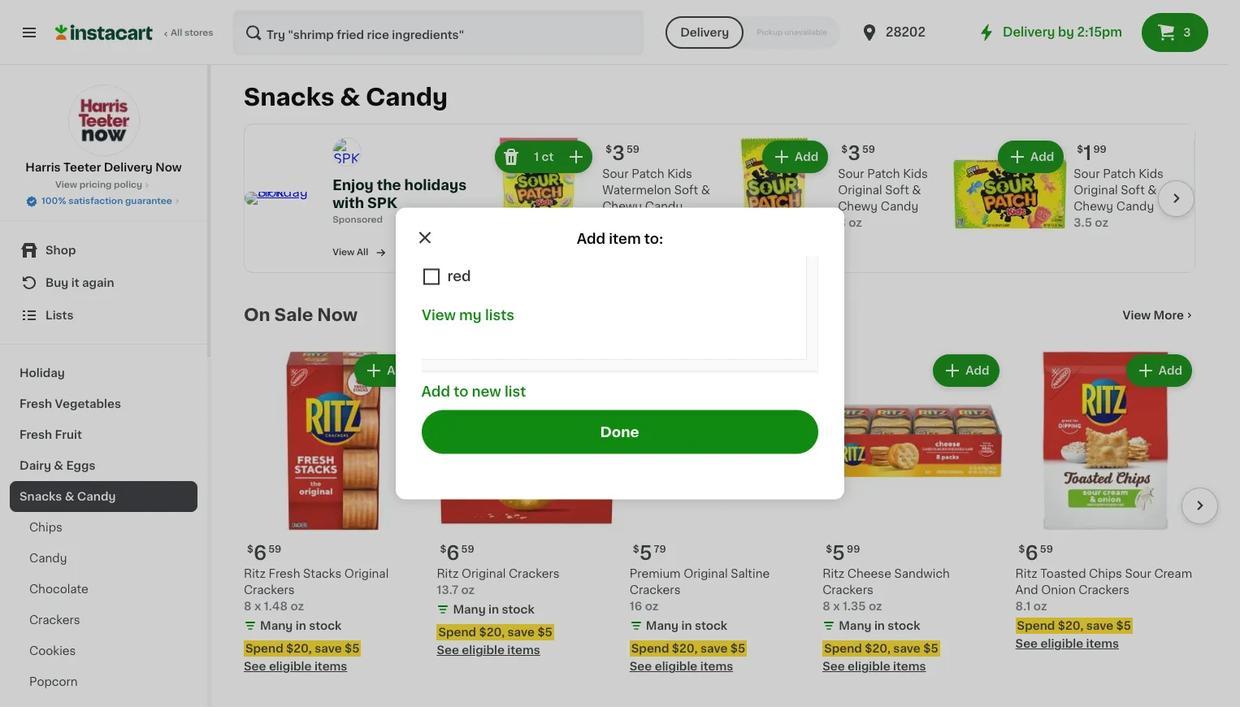 Task type: vqa. For each thing, say whether or not it's contained in the screenshot.
the topmost the view more
no



Task type: describe. For each thing, give the bounding box(es) containing it.
fresh vegetables link
[[10, 389, 198, 419]]

$ 1 99
[[1077, 144, 1107, 163]]

buy it again
[[46, 277, 114, 289]]

harris
[[25, 162, 61, 173]]

on sale now link
[[244, 306, 358, 325]]

stacks
[[303, 569, 342, 580]]

view more link
[[1123, 307, 1196, 324]]

teeter
[[63, 162, 101, 173]]

harris teeter delivery now
[[25, 162, 182, 173]]

oz inside sour patch kids original soft & chewy candy 8 oz
[[849, 217, 862, 228]]

add button for ritz cheese sandwich crackers
[[935, 356, 998, 385]]

lists
[[485, 308, 515, 321]]

cheese
[[848, 569, 892, 580]]

3 for sour patch kids watermelon soft & chewy candy
[[612, 144, 625, 163]]

all inside "link"
[[171, 28, 182, 37]]

to
[[454, 385, 469, 398]]

dairy & eggs
[[20, 460, 95, 471]]

1 product group from the left
[[244, 351, 424, 675]]

kids inside sour patch kids watermelon soft & chewy candy
[[668, 168, 692, 180]]

$20, for 13.7 oz
[[479, 627, 505, 638]]

$5 for ritz cheese sandwich crackers
[[924, 643, 939, 655]]

59 for sour patch kids original soft & chewy candy
[[862, 145, 875, 154]]

fresh fruit link
[[10, 419, 198, 450]]

fresh for fresh fruit
[[20, 429, 52, 441]]

buy
[[46, 277, 69, 289]]

spk holiday image
[[245, 192, 319, 205]]

0 vertical spatial chips
[[29, 522, 62, 533]]

more
[[1154, 310, 1184, 321]]

original inside premium original saltine crackers 16 oz
[[684, 569, 728, 580]]

satisfaction
[[68, 197, 123, 206]]

cookies link
[[10, 636, 198, 667]]

chewy for 3
[[838, 201, 878, 212]]

save for 16 oz
[[701, 643, 728, 655]]

crackers inside premium original saltine crackers 16 oz
[[630, 585, 681, 596]]

harris teeter delivery now link
[[25, 85, 182, 176]]

lists
[[46, 310, 74, 321]]

79
[[654, 545, 666, 555]]

sale
[[274, 306, 313, 324]]

3.5
[[1074, 217, 1092, 228]]

eggs
[[66, 460, 95, 471]]

$ 5 79
[[633, 544, 666, 563]]

add to new list
[[422, 385, 527, 398]]

$ 6 59 for fresh
[[247, 544, 281, 563]]

sour inside ritz toasted chips sour cream and onion crackers 8.1 oz
[[1125, 569, 1152, 580]]

view pricing policy link
[[55, 179, 152, 192]]

spend for 16 oz
[[631, 643, 669, 655]]

& inside sour patch kids original soft & chewy candy 3.5 oz
[[1148, 185, 1157, 196]]

spend $20, save $5 see eligible items for 8 x 1.35 oz
[[823, 643, 939, 673]]

oz inside ritz original crackers 13.7 oz
[[461, 585, 475, 596]]

5 for $ 5 79
[[639, 544, 652, 563]]

see for 8 x 1.35 oz
[[823, 661, 845, 673]]

popcorn link
[[10, 667, 198, 697]]

13.7
[[437, 585, 459, 596]]

3 button
[[1142, 13, 1209, 52]]

premium
[[630, 569, 681, 580]]

$20, for 16 oz
[[672, 643, 698, 655]]

now inside on sale now link
[[317, 306, 358, 324]]

holidays
[[404, 179, 467, 192]]

now inside harris teeter delivery now link
[[155, 162, 182, 173]]

1.48
[[264, 601, 288, 612]]

items for 8.1 oz
[[1086, 638, 1119, 650]]

stores
[[184, 28, 214, 37]]

items for 13.7 oz
[[507, 645, 540, 656]]

candy inside sour patch kids watermelon soft & chewy candy
[[645, 201, 683, 212]]

it
[[71, 277, 79, 289]]

on sale now
[[244, 306, 358, 324]]

59 for sour patch kids watermelon soft & chewy candy
[[627, 145, 640, 154]]

instacart logo image
[[55, 23, 153, 42]]

ritz for ritz original crackers
[[437, 569, 459, 580]]

sandwich
[[895, 569, 950, 580]]

28202 button
[[860, 10, 958, 55]]

$ 5 99
[[826, 544, 860, 563]]

dairy
[[20, 460, 51, 471]]

4 product group from the left
[[823, 351, 1003, 675]]

1 ct
[[534, 151, 554, 163]]

save for 13.7 oz
[[508, 627, 535, 638]]

see for 13.7 oz
[[437, 645, 459, 656]]

$5 for premium original saltine crackers
[[731, 643, 746, 655]]

59 for ritz fresh stacks original crackers
[[268, 545, 281, 555]]

0 horizontal spatial 1
[[534, 151, 539, 163]]

chewy for 1
[[1074, 201, 1114, 212]]

100%
[[42, 197, 66, 206]]

crackers inside ritz fresh stacks original crackers 8 x 1.48 oz
[[244, 585, 295, 596]]

chocolate link
[[10, 574, 198, 605]]

spend $20, save $5 see eligible items for 13.7 oz
[[437, 627, 553, 656]]

spk
[[367, 197, 398, 210]]

1 horizontal spatial snacks
[[244, 85, 335, 109]]

8 inside ritz fresh stacks original crackers 8 x 1.48 oz
[[244, 601, 252, 612]]

oz inside premium original saltine crackers 16 oz
[[645, 601, 659, 612]]

original for sour patch kids original soft & chewy candy 8 oz
[[838, 185, 883, 196]]

ritz for ritz fresh stacks original crackers
[[244, 569, 266, 580]]

59 for ritz original crackers
[[461, 545, 474, 555]]

on
[[244, 306, 270, 324]]

toasted
[[1041, 569, 1086, 580]]

1 horizontal spatial 1
[[1084, 144, 1092, 163]]

enjoy the holidays with spk spo nsored
[[333, 179, 467, 224]]

all stores
[[171, 28, 214, 37]]

view for view pricing policy
[[55, 180, 77, 189]]

$ 6 59 for original
[[440, 544, 474, 563]]

candy inside sour patch kids original soft & chewy candy 3.5 oz
[[1117, 201, 1154, 212]]

view my lists link
[[422, 308, 515, 321]]

view pricing policy
[[55, 180, 142, 189]]

add to new list link
[[422, 385, 527, 398]]

$ for 8 oz
[[842, 145, 848, 154]]

see for 16 oz
[[630, 661, 652, 673]]

see for 8.1 oz
[[1016, 638, 1038, 650]]

nsored
[[351, 215, 383, 224]]

fresh inside ritz fresh stacks original crackers 8 x 1.48 oz
[[269, 569, 300, 580]]

5 product group from the left
[[1016, 351, 1196, 652]]

oz inside the ritz cheese sandwich crackers 8 x 1.35 oz
[[869, 601, 883, 612]]

original for sour patch kids original soft & chewy candy 3.5 oz
[[1074, 185, 1118, 196]]

$ 3 59 for sour patch kids original soft & chewy candy
[[842, 144, 875, 163]]

original inside ritz original crackers 13.7 oz
[[462, 569, 506, 580]]

sour patch kids original soft & chewy candy 3.5 oz
[[1074, 168, 1164, 228]]

delivery for delivery by 2:15pm
[[1003, 26, 1056, 38]]

oz inside sour patch kids original soft & chewy candy 3.5 oz
[[1095, 217, 1109, 228]]

popcorn
[[29, 676, 78, 688]]

2:15pm
[[1078, 26, 1123, 38]]

$ for 3.5 oz
[[1077, 145, 1084, 154]]

holiday
[[20, 367, 65, 379]]

guarantee
[[125, 197, 172, 206]]

3 inside button
[[1184, 27, 1191, 38]]

add item to:
[[577, 232, 664, 245]]

enjoy
[[333, 179, 374, 192]]

6 for fresh
[[254, 544, 267, 563]]

the
[[377, 179, 401, 192]]

patch for 1
[[1103, 168, 1136, 180]]

spend $20, save $5 see eligible items for 8.1 oz
[[1016, 621, 1132, 650]]

item
[[609, 232, 642, 245]]

with
[[333, 197, 364, 210]]

$ for 8 x 1.48 oz
[[247, 545, 254, 555]]

pricing
[[79, 180, 112, 189]]

kids for 1
[[1139, 168, 1164, 180]]

spend for 8 x 1.48 oz
[[245, 643, 283, 655]]

100% satisfaction guarantee button
[[25, 192, 182, 208]]

spo
[[333, 215, 351, 224]]

crackers inside ritz original crackers 13.7 oz
[[509, 569, 560, 580]]

59 for ritz toasted chips sour cream and onion crackers
[[1040, 545, 1053, 555]]

save for 8 x 1.48 oz
[[315, 643, 342, 655]]

view for view more
[[1123, 310, 1151, 321]]

sour for sour patch kids watermelon soft & chewy candy
[[603, 168, 629, 180]]

dairy & eggs link
[[10, 450, 198, 481]]

all stores link
[[55, 10, 215, 55]]

kids for 3
[[903, 168, 928, 180]]

chips inside ritz toasted chips sour cream and onion crackers 8.1 oz
[[1089, 569, 1123, 580]]

fresh vegetables
[[20, 398, 121, 410]]

lists link
[[10, 299, 198, 332]]

sour for sour patch kids original soft & chewy candy 3.5 oz
[[1074, 168, 1100, 180]]

2 product group from the left
[[437, 351, 617, 659]]

patch for 3
[[867, 168, 900, 180]]

add button for ritz fresh stacks original crackers
[[356, 356, 419, 385]]

in for 8 x 1.48 oz
[[296, 621, 306, 632]]

8.1
[[1016, 601, 1031, 612]]

new
[[472, 385, 502, 398]]

items for 8 x 1.48 oz
[[315, 661, 347, 673]]

in for 13.7 oz
[[489, 604, 499, 616]]

list
[[505, 385, 527, 398]]

snacks & candy link
[[10, 481, 198, 512]]

crackers link
[[10, 605, 198, 636]]

see for 8 x 1.48 oz
[[244, 661, 266, 673]]

spend for 13.7 oz
[[438, 627, 476, 638]]

x inside the ritz cheese sandwich crackers 8 x 1.35 oz
[[833, 601, 840, 612]]

stock for 16 oz
[[695, 621, 728, 632]]

sour patch kids watermelon soft & chewy candy
[[603, 168, 711, 212]]

eligible for 16 oz
[[655, 661, 698, 673]]

8 inside the ritz cheese sandwich crackers 8 x 1.35 oz
[[823, 601, 831, 612]]

many for 16 oz
[[646, 621, 679, 632]]

candy inside sour patch kids original soft & chewy candy 8 oz
[[881, 201, 919, 212]]

soft for 3
[[885, 185, 909, 196]]

done
[[601, 426, 640, 439]]

original for ritz fresh stacks original crackers 8 x 1.48 oz
[[344, 569, 389, 580]]

delivery by 2:15pm link
[[977, 23, 1123, 42]]

sour for sour patch kids original soft & chewy candy 8 oz
[[838, 168, 865, 180]]



Task type: locate. For each thing, give the bounding box(es) containing it.
1 horizontal spatial kids
[[903, 168, 928, 180]]

6 up the 1.48
[[254, 544, 267, 563]]

stock down ritz original crackers 13.7 oz at the bottom of the page
[[502, 604, 535, 616]]

ritz inside ritz original crackers 13.7 oz
[[437, 569, 459, 580]]

now up guarantee
[[155, 162, 182, 173]]

$ 6 59 up 13.7
[[440, 544, 474, 563]]

snacks & candy up spk icon
[[244, 85, 448, 109]]

candy link
[[10, 543, 198, 574]]

0 horizontal spatial all
[[171, 28, 182, 37]]

1 horizontal spatial 6
[[447, 544, 460, 563]]

2 horizontal spatial 8
[[838, 217, 846, 228]]

2 horizontal spatial chewy
[[1074, 201, 1114, 212]]

99 for 1
[[1094, 145, 1107, 154]]

$ 6 59 up the 1.48
[[247, 544, 281, 563]]

oz inside ritz toasted chips sour cream and onion crackers 8.1 oz
[[1034, 601, 1047, 612]]

1 horizontal spatial now
[[317, 306, 358, 324]]

99 for 5
[[847, 545, 860, 555]]

$ up sour patch kids original soft & chewy candy 8 oz
[[842, 145, 848, 154]]

in down ritz original crackers 13.7 oz at the bottom of the page
[[489, 604, 499, 616]]

patch inside sour patch kids original soft & chewy candy 8 oz
[[867, 168, 900, 180]]

spk image
[[333, 137, 362, 167]]

view left my
[[422, 308, 456, 321]]

$ inside $ 5 99
[[826, 545, 832, 555]]

items
[[1086, 638, 1119, 650], [507, 645, 540, 656], [315, 661, 347, 673], [700, 661, 733, 673], [893, 661, 926, 673]]

by
[[1058, 26, 1075, 38]]

3 product group from the left
[[630, 351, 810, 675]]

2 horizontal spatial soft
[[1121, 185, 1145, 196]]

harris teeter delivery now logo image
[[68, 85, 139, 156]]

0 horizontal spatial now
[[155, 162, 182, 173]]

view left more
[[1123, 310, 1151, 321]]

see
[[1016, 638, 1038, 650], [437, 645, 459, 656], [244, 661, 266, 673], [630, 661, 652, 673], [823, 661, 845, 673]]

28202
[[886, 26, 926, 38]]

$5 for ritz fresh stacks original crackers
[[345, 643, 360, 655]]

spend $20, save $5 see eligible items for 8 x 1.48 oz
[[244, 643, 360, 673]]

$ 6 59 up toasted
[[1019, 544, 1053, 563]]

sour
[[603, 168, 629, 180], [838, 168, 865, 180], [1074, 168, 1100, 180], [1125, 569, 1152, 580]]

crackers inside crackers link
[[29, 615, 80, 626]]

spend down 13.7
[[438, 627, 476, 638]]

done button
[[422, 410, 819, 454]]

3 ritz from the left
[[823, 569, 845, 580]]

2 horizontal spatial kids
[[1139, 168, 1164, 180]]

2 soft from the left
[[885, 185, 909, 196]]

16
[[630, 601, 642, 612]]

$20, down the 1.48
[[286, 643, 312, 655]]

ritz up the 1.48
[[244, 569, 266, 580]]

see down 16
[[630, 661, 652, 673]]

$ inside "$ 5 79"
[[633, 545, 639, 555]]

eligible down the 1.48
[[269, 661, 312, 673]]

many in stock for 13.7 oz
[[453, 604, 535, 616]]

premium original saltine crackers 16 oz
[[630, 569, 770, 612]]

many down premium original saltine crackers 16 oz
[[646, 621, 679, 632]]

1 vertical spatial chips
[[1089, 569, 1123, 580]]

items for 8 x 1.35 oz
[[893, 661, 926, 673]]

0 horizontal spatial kids
[[668, 168, 692, 180]]

snacks down dairy
[[20, 491, 62, 502]]

shop
[[46, 245, 76, 256]]

in for 8 x 1.35 oz
[[875, 621, 885, 632]]

original inside sour patch kids original soft & chewy candy 8 oz
[[838, 185, 883, 196]]

$
[[606, 145, 612, 154], [842, 145, 848, 154], [1077, 145, 1084, 154], [247, 545, 254, 555], [633, 545, 639, 555], [440, 545, 447, 555], [826, 545, 832, 555], [1019, 545, 1025, 555]]

view my lists
[[422, 308, 515, 321]]

$ for 13.7 oz
[[440, 545, 447, 555]]

delivery inside button
[[680, 27, 729, 38]]

view all
[[333, 248, 369, 257]]

ritz
[[244, 569, 266, 580], [437, 569, 459, 580], [823, 569, 845, 580], [1016, 569, 1038, 580]]

policy
[[114, 180, 142, 189]]

$20, for 8.1 oz
[[1058, 621, 1084, 632]]

$5 for ritz original crackers
[[538, 627, 553, 638]]

1.35
[[843, 601, 866, 612]]

3 6 from the left
[[1025, 544, 1039, 563]]

snacks & candy
[[244, 85, 448, 109], [20, 491, 116, 502]]

1 up sour patch kids original soft & chewy candy 3.5 oz
[[1084, 144, 1092, 163]]

0 horizontal spatial 8
[[244, 601, 252, 612]]

$20, down onion
[[1058, 621, 1084, 632]]

ritz down $ 5 99
[[823, 569, 845, 580]]

delivery for delivery
[[680, 27, 729, 38]]

add button for ritz original crackers
[[549, 356, 612, 385]]

59 up sour patch kids original soft & chewy candy 8 oz
[[862, 145, 875, 154]]

delivery by 2:15pm
[[1003, 26, 1123, 38]]

1 horizontal spatial patch
[[867, 168, 900, 180]]

kids inside sour patch kids original soft & chewy candy 3.5 oz
[[1139, 168, 1164, 180]]

& inside sour patch kids watermelon soft & chewy candy
[[701, 185, 711, 196]]

chips down dairy
[[29, 522, 62, 533]]

0 vertical spatial all
[[171, 28, 182, 37]]

2 horizontal spatial 3
[[1184, 27, 1191, 38]]

1 vertical spatial all
[[357, 248, 369, 257]]

1 6 from the left
[[254, 544, 267, 563]]

$ up sour patch kids original soft & chewy candy 3.5 oz
[[1077, 145, 1084, 154]]

items down ritz original crackers 13.7 oz at the bottom of the page
[[507, 645, 540, 656]]

again
[[82, 277, 114, 289]]

soft for 1
[[1121, 185, 1145, 196]]

59 up watermelon
[[627, 145, 640, 154]]

0 horizontal spatial patch
[[632, 168, 665, 180]]

2 6 from the left
[[447, 544, 460, 563]]

$ inside $ 1 99
[[1077, 145, 1084, 154]]

stock for 8 x 1.48 oz
[[309, 621, 342, 632]]

1 vertical spatial snacks & candy
[[20, 491, 116, 502]]

$ up 13.7
[[440, 545, 447, 555]]

2 horizontal spatial patch
[[1103, 168, 1136, 180]]

ritz toasted chips sour cream and onion crackers 8.1 oz
[[1016, 569, 1193, 612]]

kids
[[668, 168, 692, 180], [903, 168, 928, 180], [1139, 168, 1164, 180]]

save for 8 x 1.35 oz
[[894, 643, 921, 655]]

3 patch from the left
[[1103, 168, 1136, 180]]

0 horizontal spatial snacks
[[20, 491, 62, 502]]

2 horizontal spatial 6
[[1025, 544, 1039, 563]]

1 horizontal spatial chips
[[1089, 569, 1123, 580]]

99 inside $ 5 99
[[847, 545, 860, 555]]

1
[[1084, 144, 1092, 163], [534, 151, 539, 163]]

many down '1.35' at the bottom of the page
[[839, 621, 872, 632]]

1 soft from the left
[[674, 185, 698, 196]]

2 kids from the left
[[903, 168, 928, 180]]

0 horizontal spatial x
[[254, 601, 261, 612]]

items down premium original saltine crackers 16 oz
[[700, 661, 733, 673]]

8 inside sour patch kids original soft & chewy candy 8 oz
[[838, 217, 846, 228]]

4 ritz from the left
[[1016, 569, 1038, 580]]

delivery button
[[666, 16, 744, 49]]

chewy inside sour patch kids original soft & chewy candy 8 oz
[[838, 201, 878, 212]]

2 horizontal spatial $ 6 59
[[1019, 544, 1053, 563]]

$ for 8.1 oz
[[1019, 545, 1025, 555]]

1 horizontal spatial 8
[[823, 601, 831, 612]]

$20, for 8 x 1.35 oz
[[865, 643, 891, 655]]

fresh fruit
[[20, 429, 82, 441]]

stock down the ritz cheese sandwich crackers 8 x 1.35 oz
[[888, 621, 921, 632]]

2 $ 6 59 from the left
[[440, 544, 474, 563]]

save for 8.1 oz
[[1087, 621, 1114, 632]]

view for view my lists
[[422, 308, 456, 321]]

save down the ritz cheese sandwich crackers 8 x 1.35 oz
[[894, 643, 921, 655]]

ritz for ritz cheese sandwich crackers
[[823, 569, 845, 580]]

x left the 1.48
[[254, 601, 261, 612]]

many in stock for 8 x 1.48 oz
[[260, 621, 342, 632]]

$ 6 59
[[247, 544, 281, 563], [440, 544, 474, 563], [1019, 544, 1053, 563]]

remove sour patch kids watermelon soft & chewy candy image
[[502, 147, 521, 167]]

in down premium original saltine crackers 16 oz
[[682, 621, 692, 632]]

$5 for ritz toasted chips sour cream and onion crackers
[[1117, 621, 1132, 632]]

holiday link
[[10, 358, 198, 389]]

0 horizontal spatial chips
[[29, 522, 62, 533]]

$5 down premium original saltine crackers 16 oz
[[731, 643, 746, 655]]

view up 100%
[[55, 180, 77, 189]]

eligible for 8 x 1.35 oz
[[848, 661, 891, 673]]

save down premium original saltine crackers 16 oz
[[701, 643, 728, 655]]

original inside sour patch kids original soft & chewy candy 3.5 oz
[[1074, 185, 1118, 196]]

many
[[453, 604, 486, 616], [260, 621, 293, 632], [646, 621, 679, 632], [839, 621, 872, 632]]

eligible down '1.35' at the bottom of the page
[[848, 661, 891, 673]]

0 horizontal spatial delivery
[[104, 162, 153, 173]]

service type group
[[666, 16, 841, 49]]

patch inside sour patch kids original soft & chewy candy 3.5 oz
[[1103, 168, 1136, 180]]

1 5 from the left
[[639, 544, 652, 563]]

$ 3 59 up watermelon
[[606, 144, 640, 163]]

cream
[[1155, 569, 1193, 580]]

soft inside sour patch kids original soft & chewy candy 8 oz
[[885, 185, 909, 196]]

x inside ritz fresh stacks original crackers 8 x 1.48 oz
[[254, 601, 261, 612]]

many down the 1.48
[[260, 621, 293, 632]]

$5 down ritz original crackers 13.7 oz at the bottom of the page
[[538, 627, 553, 638]]

chocolate
[[29, 584, 88, 595]]

$20, for 8 x 1.48 oz
[[286, 643, 312, 655]]

view for view all
[[333, 248, 355, 257]]

1 horizontal spatial 3
[[848, 144, 861, 163]]

fresh down holiday
[[20, 398, 52, 410]]

ritz inside ritz toasted chips sour cream and onion crackers 8.1 oz
[[1016, 569, 1038, 580]]

cookies
[[29, 645, 76, 657]]

eligible down onion
[[1041, 638, 1084, 650]]

ritz up and
[[1016, 569, 1038, 580]]

$ right increment quantity of sour patch kids watermelon soft & chewy candy image
[[606, 145, 612, 154]]

now right 'sale'
[[317, 306, 358, 324]]

add button for premium original saltine crackers
[[742, 356, 805, 385]]

stock for 13.7 oz
[[502, 604, 535, 616]]

spend $20, save $5 see eligible items down onion
[[1016, 621, 1132, 650]]

ct
[[542, 151, 554, 163]]

stock down ritz fresh stacks original crackers 8 x 1.48 oz in the left of the page
[[309, 621, 342, 632]]

buy it again link
[[10, 267, 198, 299]]

view down spo
[[333, 248, 355, 257]]

2 ritz from the left
[[437, 569, 459, 580]]

59 up toasted
[[1040, 545, 1053, 555]]

increment quantity of sour patch kids watermelon soft & chewy candy image
[[567, 147, 586, 167]]

fresh up dairy
[[20, 429, 52, 441]]

spend $20, save $5 see eligible items down premium original saltine crackers 16 oz
[[630, 643, 746, 673]]

None search field
[[232, 10, 645, 55]]

stock down premium original saltine crackers 16 oz
[[695, 621, 728, 632]]

0 vertical spatial fresh
[[20, 398, 52, 410]]

ritz fresh stacks original crackers 8 x 1.48 oz
[[244, 569, 389, 612]]

ritz inside ritz fresh stacks original crackers 8 x 1.48 oz
[[244, 569, 266, 580]]

$ for 8 x 1.35 oz
[[826, 545, 832, 555]]

many for 8 x 1.48 oz
[[260, 621, 293, 632]]

in down the ritz cheese sandwich crackers 8 x 1.35 oz
[[875, 621, 885, 632]]

spend down 16
[[631, 643, 669, 655]]

3 for sour patch kids original soft & chewy candy
[[848, 144, 861, 163]]

eligible down ritz original crackers 13.7 oz at the bottom of the page
[[462, 645, 505, 656]]

1 x from the left
[[254, 601, 261, 612]]

soft inside sour patch kids watermelon soft & chewy candy
[[674, 185, 698, 196]]

$20,
[[1058, 621, 1084, 632], [479, 627, 505, 638], [286, 643, 312, 655], [672, 643, 698, 655], [865, 643, 891, 655]]

1 chewy from the left
[[603, 201, 642, 212]]

items down ritz toasted chips sour cream and onion crackers 8.1 oz
[[1086, 638, 1119, 650]]

$5 down ritz fresh stacks original crackers 8 x 1.48 oz in the left of the page
[[345, 643, 360, 655]]

snacks up spk icon
[[244, 85, 335, 109]]

0 vertical spatial 99
[[1094, 145, 1107, 154]]

8
[[838, 217, 846, 228], [244, 601, 252, 612], [823, 601, 831, 612]]

chewy inside sour patch kids watermelon soft & chewy candy
[[603, 201, 642, 212]]

$5
[[1117, 621, 1132, 632], [538, 627, 553, 638], [345, 643, 360, 655], [731, 643, 746, 655], [924, 643, 939, 655]]

0 horizontal spatial 99
[[847, 545, 860, 555]]

99 up sour patch kids original soft & chewy candy 3.5 oz
[[1094, 145, 1107, 154]]

fruit
[[55, 429, 82, 441]]

vegetables
[[55, 398, 121, 410]]

1 kids from the left
[[668, 168, 692, 180]]

sour inside sour patch kids original soft & chewy candy 3.5 oz
[[1074, 168, 1100, 180]]

ritz inside the ritz cheese sandwich crackers 8 x 1.35 oz
[[823, 569, 845, 580]]

1 horizontal spatial 5
[[832, 544, 845, 563]]

view more
[[1123, 310, 1184, 321]]

3 chewy from the left
[[1074, 201, 1114, 212]]

x left '1.35' at the bottom of the page
[[833, 601, 840, 612]]

crackers
[[509, 569, 560, 580], [244, 585, 295, 596], [630, 585, 681, 596], [823, 585, 874, 596], [1079, 585, 1130, 596], [29, 615, 80, 626]]

saltine
[[731, 569, 770, 580]]

2 vertical spatial fresh
[[269, 569, 300, 580]]

many in stock down '1.35' at the bottom of the page
[[839, 621, 921, 632]]

spend down the 1.48
[[245, 643, 283, 655]]

in down ritz fresh stacks original crackers 8 x 1.48 oz in the left of the page
[[296, 621, 306, 632]]

onion
[[1041, 585, 1076, 596]]

1 vertical spatial snacks
[[20, 491, 62, 502]]

soft
[[674, 185, 698, 196], [885, 185, 909, 196], [1121, 185, 1145, 196]]

oz inside ritz fresh stacks original crackers 8 x 1.48 oz
[[291, 601, 304, 612]]

add button for ritz toasted chips sour cream and onion crackers
[[1128, 356, 1191, 385]]

chips
[[29, 522, 62, 533], [1089, 569, 1123, 580]]

$20, down premium original saltine crackers 16 oz
[[672, 643, 698, 655]]

3 kids from the left
[[1139, 168, 1164, 180]]

see down '1.35' at the bottom of the page
[[823, 661, 845, 673]]

1 $ 6 59 from the left
[[247, 544, 281, 563]]

1 left ct
[[534, 151, 539, 163]]

many in stock down premium original saltine crackers 16 oz
[[646, 621, 728, 632]]

0 vertical spatial now
[[155, 162, 182, 173]]

chips right toasted
[[1089, 569, 1123, 580]]

ritz original crackers 13.7 oz
[[437, 569, 560, 596]]

2 x from the left
[[833, 601, 840, 612]]

patch
[[632, 168, 665, 180], [867, 168, 900, 180], [1103, 168, 1136, 180]]

5 left 79
[[639, 544, 652, 563]]

save
[[1087, 621, 1114, 632], [508, 627, 535, 638], [315, 643, 342, 655], [701, 643, 728, 655], [894, 643, 921, 655]]

1 $ 3 59 from the left
[[606, 144, 640, 163]]

spend $20, save $5 see eligible items for 16 oz
[[630, 643, 746, 673]]

59 up ritz original crackers 13.7 oz at the bottom of the page
[[461, 545, 474, 555]]

$ for 16 oz
[[633, 545, 639, 555]]

fresh up the 1.48
[[269, 569, 300, 580]]

3 $ 6 59 from the left
[[1019, 544, 1053, 563]]

1 horizontal spatial soft
[[885, 185, 909, 196]]

1 horizontal spatial $ 6 59
[[440, 544, 474, 563]]

1 patch from the left
[[632, 168, 665, 180]]

stock
[[502, 604, 535, 616], [309, 621, 342, 632], [695, 621, 728, 632], [888, 621, 921, 632]]

my
[[459, 308, 482, 321]]

1 ritz from the left
[[244, 569, 266, 580]]

0 vertical spatial snacks
[[244, 85, 335, 109]]

2 $ 3 59 from the left
[[842, 144, 875, 163]]

eligible for 13.7 oz
[[462, 645, 505, 656]]

eligible for 8.1 oz
[[1041, 638, 1084, 650]]

many for 13.7 oz
[[453, 604, 486, 616]]

eligible
[[1041, 638, 1084, 650], [462, 645, 505, 656], [269, 661, 312, 673], [655, 661, 698, 673], [848, 661, 891, 673]]

add button
[[764, 142, 827, 172], [1000, 142, 1063, 172], [356, 356, 419, 385], [549, 356, 612, 385], [742, 356, 805, 385], [935, 356, 998, 385], [1128, 356, 1191, 385]]

in
[[489, 604, 499, 616], [296, 621, 306, 632], [682, 621, 692, 632], [875, 621, 885, 632]]

stock for 8 x 1.35 oz
[[888, 621, 921, 632]]

6 for original
[[447, 544, 460, 563]]

100% satisfaction guarantee
[[42, 197, 172, 206]]

spend $20, save $5 see eligible items
[[1016, 621, 1132, 650], [437, 627, 553, 656], [244, 643, 360, 673], [630, 643, 746, 673], [823, 643, 939, 673]]

6 up and
[[1025, 544, 1039, 563]]

snacks & candy down "dairy & eggs"
[[20, 491, 116, 502]]

2 chewy from the left
[[838, 201, 878, 212]]

2 horizontal spatial delivery
[[1003, 26, 1056, 38]]

99 inside $ 1 99
[[1094, 145, 1107, 154]]

spend down 8.1
[[1017, 621, 1055, 632]]

1 horizontal spatial x
[[833, 601, 840, 612]]

fresh for fresh vegetables
[[20, 398, 52, 410]]

crackers inside ritz toasted chips sour cream and onion crackers 8.1 oz
[[1079, 585, 1130, 596]]

1 horizontal spatial snacks & candy
[[244, 85, 448, 109]]

watermelon
[[603, 185, 672, 196]]

chewy inside sour patch kids original soft & chewy candy 3.5 oz
[[1074, 201, 1114, 212]]

see down 13.7
[[437, 645, 459, 656]]

$ 3 59 for sour patch kids watermelon soft & chewy candy
[[606, 144, 640, 163]]

items down ritz fresh stacks original crackers 8 x 1.48 oz in the left of the page
[[315, 661, 347, 673]]

0 horizontal spatial $ 6 59
[[247, 544, 281, 563]]

now
[[155, 162, 182, 173], [317, 306, 358, 324]]

5 for $ 5 99
[[832, 544, 845, 563]]

1 vertical spatial fresh
[[20, 429, 52, 441]]

1 horizontal spatial $ 3 59
[[842, 144, 875, 163]]

candy
[[366, 85, 448, 109], [645, 201, 683, 212], [881, 201, 919, 212], [1117, 201, 1154, 212], [77, 491, 116, 502], [29, 553, 67, 564]]

$ 3 59 up sour patch kids original soft & chewy candy 8 oz
[[842, 144, 875, 163]]

0 horizontal spatial chewy
[[603, 201, 642, 212]]

spend down '1.35' at the bottom of the page
[[824, 643, 862, 655]]

original inside ritz fresh stacks original crackers 8 x 1.48 oz
[[344, 569, 389, 580]]

many in stock for 8 x 1.35 oz
[[839, 621, 921, 632]]

save down ritz toasted chips sour cream and onion crackers 8.1 oz
[[1087, 621, 1114, 632]]

1 horizontal spatial chewy
[[838, 201, 878, 212]]

patch inside sour patch kids watermelon soft & chewy candy
[[632, 168, 665, 180]]

soft inside sour patch kids original soft & chewy candy 3.5 oz
[[1121, 185, 1145, 196]]

1 horizontal spatial delivery
[[680, 27, 729, 38]]

0 horizontal spatial $ 3 59
[[606, 144, 640, 163]]

sour patch kids original soft & chewy candy 8 oz
[[838, 168, 928, 228]]

59 up the 1.48
[[268, 545, 281, 555]]

6
[[254, 544, 267, 563], [447, 544, 460, 563], [1025, 544, 1039, 563]]

sour inside sour patch kids watermelon soft & chewy candy
[[603, 168, 629, 180]]

eligible down premium original saltine crackers 16 oz
[[655, 661, 698, 673]]

$20, down ritz original crackers 13.7 oz at the bottom of the page
[[479, 627, 505, 638]]

0 horizontal spatial snacks & candy
[[20, 491, 116, 502]]

99 up cheese
[[847, 545, 860, 555]]

many in stock down ritz original crackers 13.7 oz at the bottom of the page
[[453, 604, 535, 616]]

eligible for 8 x 1.48 oz
[[269, 661, 312, 673]]

$ up and
[[1019, 545, 1025, 555]]

2 patch from the left
[[867, 168, 900, 180]]

6 up 13.7
[[447, 544, 460, 563]]

1 horizontal spatial all
[[357, 248, 369, 257]]

0 horizontal spatial 6
[[254, 544, 267, 563]]

see down 8.1
[[1016, 638, 1038, 650]]

3 soft from the left
[[1121, 185, 1145, 196]]

crackers inside the ritz cheese sandwich crackers 8 x 1.35 oz
[[823, 585, 874, 596]]

kids inside sour patch kids original soft & chewy candy 8 oz
[[903, 168, 928, 180]]

all left stores
[[171, 28, 182, 37]]

ritz up 13.7
[[437, 569, 459, 580]]

all down nsored
[[357, 248, 369, 257]]

shop link
[[10, 234, 198, 267]]

original
[[838, 185, 883, 196], [1074, 185, 1118, 196], [344, 569, 389, 580], [684, 569, 728, 580], [462, 569, 506, 580]]

many in stock down the 1.48
[[260, 621, 342, 632]]

0 vertical spatial snacks & candy
[[244, 85, 448, 109]]

2 5 from the left
[[832, 544, 845, 563]]

list_add_items dialog
[[396, 208, 845, 500]]

0 horizontal spatial 3
[[612, 144, 625, 163]]

$ left 79
[[633, 545, 639, 555]]

item carousel region
[[244, 345, 1219, 683]]

1 vertical spatial 99
[[847, 545, 860, 555]]

items down the ritz cheese sandwich crackers 8 x 1.35 oz
[[893, 661, 926, 673]]

many in stock for 16 oz
[[646, 621, 728, 632]]

$20, down '1.35' at the bottom of the page
[[865, 643, 891, 655]]

spend $20, save $5 see eligible items down the 1.48
[[244, 643, 360, 673]]

in for 16 oz
[[682, 621, 692, 632]]

view inside list_add_items dialog
[[422, 308, 456, 321]]

1 vertical spatial now
[[317, 306, 358, 324]]

1 horizontal spatial 99
[[1094, 145, 1107, 154]]

5 up '1.35' at the bottom of the page
[[832, 544, 845, 563]]

product group
[[244, 351, 424, 675], [437, 351, 617, 659], [630, 351, 810, 675], [823, 351, 1003, 675], [1016, 351, 1196, 652]]

sour inside sour patch kids original soft & chewy candy 8 oz
[[838, 168, 865, 180]]

& inside sour patch kids original soft & chewy candy 8 oz
[[912, 185, 922, 196]]

0 horizontal spatial 5
[[639, 544, 652, 563]]

$5 down ritz toasted chips sour cream and onion crackers 8.1 oz
[[1117, 621, 1132, 632]]

spend for 8.1 oz
[[1017, 621, 1055, 632]]

0 horizontal spatial soft
[[674, 185, 698, 196]]

spend $20, save $5 see eligible items down '1.35' at the bottom of the page
[[823, 643, 939, 673]]

chips link
[[10, 512, 198, 543]]

many for 8 x 1.35 oz
[[839, 621, 872, 632]]

save down ritz fresh stacks original crackers 8 x 1.48 oz in the left of the page
[[315, 643, 342, 655]]

see down the 1.48
[[244, 661, 266, 673]]



